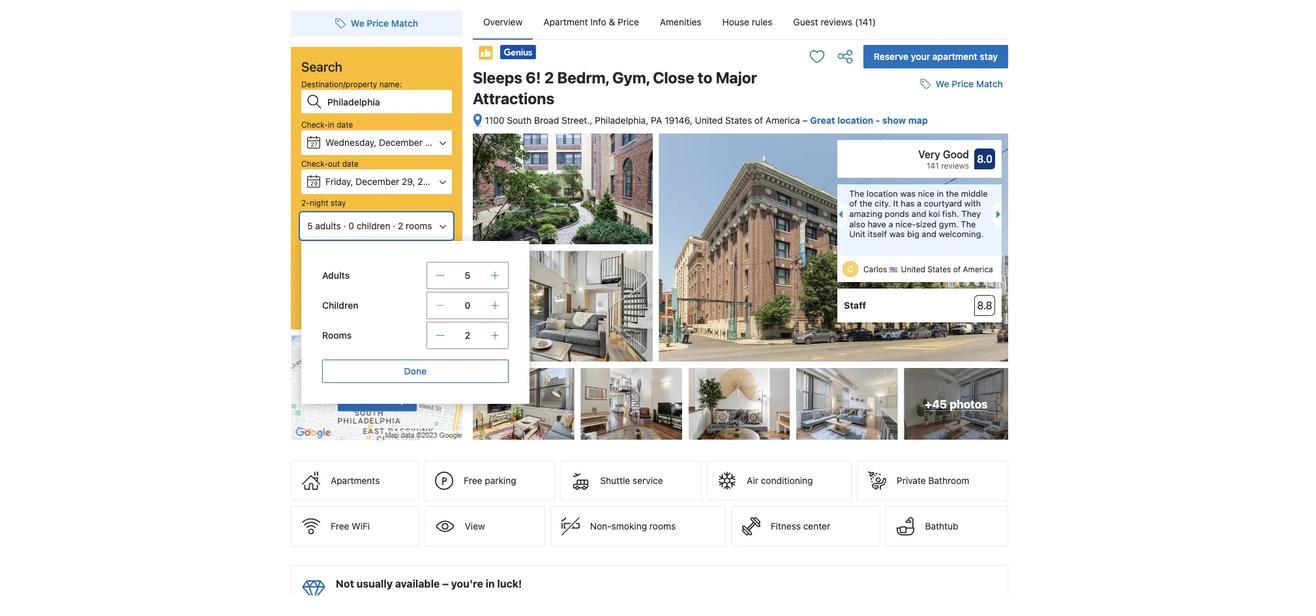 Task type: locate. For each thing, give the bounding box(es) containing it.
amenities
[[660, 17, 701, 27]]

· right children
[[393, 221, 395, 232]]

0 vertical spatial states
[[725, 115, 752, 126]]

(141)
[[855, 17, 876, 27]]

close
[[653, 68, 694, 87]]

to
[[698, 68, 713, 87]]

0 vertical spatial and
[[912, 209, 926, 219]]

2 horizontal spatial 2
[[544, 68, 554, 87]]

rules
[[752, 17, 772, 27]]

1 vertical spatial location
[[867, 189, 898, 198]]

non-smoking rooms
[[590, 522, 676, 532]]

reviews down good
[[941, 161, 969, 170]]

& inside search section
[[363, 248, 369, 257]]

philadelphia,
[[595, 115, 648, 126]]

nice
[[918, 189, 934, 198]]

1 vertical spatial 0
[[465, 300, 471, 311]]

1 vertical spatial in
[[937, 189, 944, 198]]

we for the right the "we price match" dropdown button
[[936, 79, 949, 89]]

2023 right 27,
[[440, 137, 462, 148]]

stay inside search section
[[331, 198, 346, 207]]

0 vertical spatial location
[[837, 115, 873, 126]]

2 horizontal spatial of
[[953, 265, 961, 274]]

guest reviews (141)
[[793, 17, 876, 27]]

was
[[900, 189, 916, 198], [889, 229, 905, 239]]

and down the sized
[[922, 229, 936, 239]]

a down ponds
[[889, 219, 893, 229]]

0 vertical spatial of
[[755, 115, 763, 126]]

pa
[[651, 115, 662, 126]]

very good 141 reviews
[[918, 148, 969, 170]]

in inside search section
[[328, 120, 334, 129]]

house rules link
[[712, 5, 783, 39]]

not usually available – you're in luck!
[[336, 578, 522, 591]]

location left '-'
[[837, 115, 873, 126]]

1 horizontal spatial –
[[802, 115, 808, 126]]

0 vertical spatial reviews
[[821, 17, 853, 27]]

name:
[[379, 80, 402, 89]]

0 horizontal spatial of
[[755, 115, 763, 126]]

and
[[912, 209, 926, 219], [922, 229, 936, 239]]

2 horizontal spatial price
[[952, 79, 974, 89]]

0
[[348, 221, 354, 232], [465, 300, 471, 311]]

1 vertical spatial &
[[363, 248, 369, 257]]

koi
[[929, 209, 940, 219]]

0 vertical spatial the
[[849, 189, 864, 198]]

check- for in
[[301, 120, 328, 129]]

america up 8.8
[[963, 265, 993, 274]]

scored 8 element
[[974, 149, 995, 170]]

location up city.
[[867, 189, 898, 198]]

0 horizontal spatial search
[[301, 59, 342, 74]]

1 vertical spatial 5
[[465, 270, 470, 281]]

the down they
[[961, 219, 976, 229]]

united
[[695, 115, 723, 126], [901, 265, 925, 274]]

the up 'amazing'
[[849, 189, 864, 198]]

check- up 27
[[301, 120, 328, 129]]

0 inside dropdown button
[[348, 221, 354, 232]]

0 horizontal spatial stay
[[331, 198, 346, 207]]

0 horizontal spatial &
[[363, 248, 369, 257]]

0 vertical spatial rooms
[[406, 221, 432, 232]]

0 horizontal spatial reviews
[[821, 17, 853, 27]]

1 horizontal spatial of
[[849, 199, 857, 209]]

free left wifi
[[331, 522, 349, 532]]

we inside search section
[[351, 18, 364, 29]]

reviews left (141)
[[821, 17, 853, 27]]

we price match down "apartment"
[[936, 79, 1003, 89]]

& for apartments
[[363, 248, 369, 257]]

0 horizontal spatial 5
[[307, 221, 313, 232]]

states down major
[[725, 115, 752, 126]]

0 horizontal spatial match
[[391, 18, 418, 29]]

2-
[[301, 198, 310, 207]]

1 vertical spatial 2
[[398, 221, 403, 232]]

search up destination/property
[[301, 59, 342, 74]]

1 horizontal spatial reviews
[[941, 161, 969, 170]]

price right info in the top of the page
[[618, 17, 639, 27]]

0 horizontal spatial map
[[388, 395, 406, 405]]

children
[[357, 221, 390, 232]]

5 inside dropdown button
[[307, 221, 313, 232]]

welcoming.
[[939, 229, 984, 239]]

· right adults
[[343, 221, 346, 232]]

sleeps 6! 2 bedrm, gym, close to major attractions
[[473, 68, 757, 108]]

of up 'amazing'
[[849, 199, 857, 209]]

homes
[[337, 248, 361, 257]]

1 horizontal spatial rooms
[[650, 522, 676, 532]]

we price match inside search section
[[351, 18, 418, 29]]

states down welcoming.
[[928, 265, 951, 274]]

check- down 27
[[301, 159, 328, 168]]

entire homes & apartments
[[313, 248, 413, 257]]

1 horizontal spatial 5
[[465, 270, 470, 281]]

-
[[876, 115, 880, 126]]

1 horizontal spatial a
[[917, 199, 922, 209]]

smoking
[[612, 522, 647, 532]]

map inside search section
[[388, 395, 406, 405]]

0 horizontal spatial united
[[695, 115, 723, 126]]

price up name:
[[367, 18, 389, 29]]

i'm
[[313, 265, 324, 274]]

0 vertical spatial we price match
[[351, 18, 418, 29]]

the
[[946, 189, 959, 198], [860, 199, 872, 209]]

search down work
[[360, 293, 393, 305]]

2 right children
[[398, 221, 403, 232]]

2023 for friday, december 29, 2023
[[418, 176, 440, 187]]

reserve
[[874, 51, 909, 62]]

done
[[404, 366, 427, 377]]

0 horizontal spatial states
[[725, 115, 752, 126]]

1 vertical spatial we
[[936, 79, 949, 89]]

1 horizontal spatial in
[[486, 578, 495, 591]]

unit
[[849, 229, 865, 239]]

– left you're
[[442, 578, 449, 591]]

the up "courtyard"
[[946, 189, 959, 198]]

and up the sized
[[912, 209, 926, 219]]

2-night stay
[[301, 198, 346, 207]]

0 horizontal spatial rooms
[[406, 221, 432, 232]]

0 vertical spatial december
[[379, 137, 423, 148]]

children
[[322, 300, 358, 311]]

attractions
[[473, 89, 554, 108]]

& right info in the top of the page
[[609, 17, 615, 27]]

0 vertical spatial 2
[[544, 68, 554, 87]]

shuttle
[[600, 476, 630, 487]]

we up destination/property name:
[[351, 18, 364, 29]]

private bathroom
[[897, 476, 969, 487]]

map right on
[[388, 395, 406, 405]]

out
[[328, 159, 340, 168]]

city.
[[875, 199, 891, 209]]

1 horizontal spatial united
[[901, 265, 925, 274]]

of down welcoming.
[[953, 265, 961, 274]]

fish.
[[942, 209, 959, 219]]

done button
[[322, 360, 509, 383]]

wifi
[[352, 522, 370, 532]]

itself
[[868, 229, 887, 239]]

map right show
[[908, 115, 928, 126]]

the up 'amazing'
[[860, 199, 872, 209]]

0 vertical spatial date
[[337, 120, 353, 129]]

0 horizontal spatial ·
[[343, 221, 346, 232]]

we price match
[[351, 18, 418, 29], [936, 79, 1003, 89]]

2 horizontal spatial in
[[937, 189, 944, 198]]

0 horizontal spatial in
[[328, 120, 334, 129]]

& up for
[[363, 248, 369, 257]]

0 vertical spatial america
[[766, 115, 800, 126]]

29,
[[402, 176, 415, 187]]

1 horizontal spatial states
[[928, 265, 951, 274]]

1 horizontal spatial price
[[618, 17, 639, 27]]

night
[[310, 198, 328, 207]]

private
[[897, 476, 926, 487]]

street.,
[[561, 115, 592, 126]]

0 horizontal spatial free
[[331, 522, 349, 532]]

1 horizontal spatial the
[[946, 189, 959, 198]]

2 vertical spatial in
[[486, 578, 495, 591]]

in
[[328, 120, 334, 129], [937, 189, 944, 198], [486, 578, 495, 591]]

apartment
[[933, 51, 977, 62]]

0 vertical spatial united
[[695, 115, 723, 126]]

2 up done button
[[465, 330, 470, 341]]

december left 27,
[[379, 137, 423, 148]]

2 right 6!
[[544, 68, 554, 87]]

in up "courtyard"
[[937, 189, 944, 198]]

1 check- from the top
[[301, 120, 328, 129]]

price inside search section
[[367, 18, 389, 29]]

1 vertical spatial december
[[356, 176, 399, 187]]

shuttle service
[[600, 476, 663, 487]]

0 vertical spatial was
[[900, 189, 916, 198]]

1 vertical spatial united
[[901, 265, 925, 274]]

1 vertical spatial states
[[928, 265, 951, 274]]

1 horizontal spatial free
[[464, 476, 482, 487]]

0 vertical spatial we price match button
[[330, 12, 423, 35]]

1 vertical spatial the
[[961, 219, 976, 229]]

work
[[373, 265, 391, 274]]

rooms right 'smoking'
[[650, 522, 676, 532]]

apartment info & price
[[543, 17, 639, 27]]

& inside "link"
[[609, 17, 615, 27]]

0 vertical spatial 5
[[307, 221, 313, 232]]

bathroom
[[928, 476, 969, 487]]

apartment
[[543, 17, 588, 27]]

0 vertical spatial in
[[328, 120, 334, 129]]

– left great at the top right
[[802, 115, 808, 126]]

1 vertical spatial america
[[963, 265, 993, 274]]

luck!
[[497, 578, 522, 591]]

2 check- from the top
[[301, 159, 328, 168]]

date right out
[[342, 159, 359, 168]]

1 vertical spatial of
[[849, 199, 857, 209]]

0 horizontal spatial the
[[849, 189, 864, 198]]

in up wednesday,
[[328, 120, 334, 129]]

we price match button up name:
[[330, 12, 423, 35]]

sleeps
[[473, 68, 522, 87]]

apartments
[[371, 248, 413, 257]]

1 vertical spatial was
[[889, 229, 905, 239]]

1 vertical spatial search
[[360, 293, 393, 305]]

free for free parking
[[464, 476, 482, 487]]

1 horizontal spatial match
[[976, 79, 1003, 89]]

america
[[766, 115, 800, 126], [963, 265, 993, 274]]

price down "apartment"
[[952, 79, 974, 89]]

we down reserve your apartment stay button
[[936, 79, 949, 89]]

we price match up name:
[[351, 18, 418, 29]]

1100 south broad street., philadelphia, pa 19146, united states of america – great location - show map
[[485, 115, 928, 126]]

was up has
[[900, 189, 916, 198]]

bedrm,
[[557, 68, 609, 87]]

house rules
[[722, 17, 772, 27]]

0 vertical spatial free
[[464, 476, 482, 487]]

overview
[[483, 17, 523, 27]]

united down big
[[901, 265, 925, 274]]

of down major
[[755, 115, 763, 126]]

&
[[609, 17, 615, 27], [363, 248, 369, 257]]

check-in date
[[301, 120, 353, 129]]

1 horizontal spatial search
[[360, 293, 393, 305]]

in left luck!
[[486, 578, 495, 591]]

1 vertical spatial we price match button
[[915, 72, 1008, 96]]

america left great at the top right
[[766, 115, 800, 126]]

1 horizontal spatial ·
[[393, 221, 395, 232]]

a right has
[[917, 199, 922, 209]]

date up wednesday,
[[337, 120, 353, 129]]

stay right "apartment"
[[980, 51, 998, 62]]

0 vertical spatial we
[[351, 18, 364, 29]]

free left parking
[[464, 476, 482, 487]]

house
[[722, 17, 749, 27]]

rooms up apartments
[[406, 221, 432, 232]]

2 vertical spatial 2
[[465, 330, 470, 341]]

stay right 'night'
[[331, 198, 346, 207]]

friday, december 29, 2023
[[325, 176, 440, 187]]

0 vertical spatial match
[[391, 18, 418, 29]]

1 horizontal spatial stay
[[980, 51, 998, 62]]

1 horizontal spatial &
[[609, 17, 615, 27]]

0 horizontal spatial the
[[860, 199, 872, 209]]

1 horizontal spatial map
[[908, 115, 928, 126]]

1 vertical spatial a
[[889, 219, 893, 229]]

private bathroom button
[[857, 461, 1008, 502]]

0 vertical spatial 2023
[[440, 137, 462, 148]]

apartment info & price link
[[533, 5, 649, 39]]

location inside the location was nice in the middle of the city. it has a courtyard with amazing ponds and koi fish. they also have a nice-sized gym. the unit itself was big and welcoming.
[[867, 189, 898, 198]]

location
[[837, 115, 873, 126], [867, 189, 898, 198]]

–
[[802, 115, 808, 126], [442, 578, 449, 591]]

0 horizontal spatial we price match
[[351, 18, 418, 29]]

free wifi button
[[291, 507, 420, 547]]

1 vertical spatial 2023
[[418, 176, 440, 187]]

apartments
[[331, 476, 380, 487]]

non-smoking rooms button
[[550, 507, 726, 547]]

match down "apartment"
[[976, 79, 1003, 89]]

sized
[[916, 219, 937, 229]]

19146,
[[665, 115, 692, 126]]

we price match button down "apartment"
[[915, 72, 1008, 96]]

in inside the location was nice in the middle of the city. it has a courtyard with amazing ponds and koi fish. they also have a nice-sized gym. the unit itself was big and welcoming.
[[937, 189, 944, 198]]

match up name:
[[391, 18, 418, 29]]

united right the 19146, at the right of the page
[[695, 115, 723, 126]]

0 horizontal spatial price
[[367, 18, 389, 29]]

rooms inside 5 adults · 0 children · 2 rooms dropdown button
[[406, 221, 432, 232]]

1 vertical spatial date
[[342, 159, 359, 168]]

your
[[911, 51, 930, 62]]

0 vertical spatial stay
[[980, 51, 998, 62]]

was down nice-
[[889, 229, 905, 239]]

good
[[943, 148, 969, 161]]

rated very good element
[[844, 147, 969, 162]]

0 vertical spatial check-
[[301, 120, 328, 129]]

search inside button
[[360, 293, 393, 305]]

2 vertical spatial of
[[953, 265, 961, 274]]

2023 right 29,
[[418, 176, 440, 187]]

1 vertical spatial reviews
[[941, 161, 969, 170]]

0 horizontal spatial we
[[351, 18, 364, 29]]

the location was nice in the middle of the city. it has a courtyard with amazing ponds and koi fish. they also have a nice-sized gym. the unit itself was big and welcoming.
[[849, 189, 988, 239]]

december left 29,
[[356, 176, 399, 187]]



Task type: describe. For each thing, give the bounding box(es) containing it.
27,
[[425, 137, 437, 148]]

search section
[[286, 0, 530, 442]]

1 vertical spatial we price match
[[936, 79, 1003, 89]]

free wifi
[[331, 522, 370, 532]]

overview link
[[473, 5, 533, 39]]

1 horizontal spatial america
[[963, 265, 993, 274]]

Where are you going? field
[[322, 90, 452, 113]]

check-out date
[[301, 159, 359, 168]]

& for price
[[609, 17, 615, 27]]

shuttle service button
[[560, 461, 702, 502]]

6!
[[526, 68, 541, 87]]

match inside search section
[[391, 18, 418, 29]]

1 horizontal spatial 2
[[465, 330, 470, 341]]

i'm traveling for work
[[313, 265, 391, 274]]

ponds
[[885, 209, 909, 219]]

1 · from the left
[[343, 221, 346, 232]]

of inside the location was nice in the middle of the city. it has a courtyard with amazing ponds and koi fish. they also have a nice-sized gym. the unit itself was big and welcoming.
[[849, 199, 857, 209]]

adults
[[315, 221, 341, 232]]

2023 for wednesday, december 27, 2023
[[440, 137, 462, 148]]

2 inside dropdown button
[[398, 221, 403, 232]]

december for wednesday,
[[379, 137, 423, 148]]

major
[[716, 68, 757, 87]]

wednesday, december 27, 2023
[[325, 137, 462, 148]]

5 for 5
[[465, 270, 470, 281]]

courtyard
[[924, 199, 962, 209]]

middle
[[961, 189, 988, 198]]

0 horizontal spatial we price match button
[[330, 12, 423, 35]]

show
[[882, 115, 906, 126]]

for
[[360, 265, 371, 274]]

+45
[[925, 398, 947, 411]]

nice-
[[896, 219, 916, 229]]

1 horizontal spatial 0
[[465, 300, 471, 311]]

0 horizontal spatial america
[[766, 115, 800, 126]]

free for free wifi
[[331, 522, 349, 532]]

bathtub button
[[885, 507, 1008, 547]]

1 vertical spatial match
[[976, 79, 1003, 89]]

0 vertical spatial –
[[802, 115, 808, 126]]

entire
[[313, 248, 334, 257]]

guest
[[793, 17, 818, 27]]

also
[[849, 219, 865, 229]]

we for the leftmost the "we price match" dropdown button
[[351, 18, 364, 29]]

2 inside sleeps 6! 2 bedrm, gym, close to major attractions
[[544, 68, 554, 87]]

staff
[[844, 300, 866, 311]]

amenities link
[[649, 5, 712, 39]]

traveling
[[326, 265, 358, 274]]

5 for 5 adults · 0 children · 2 rooms
[[307, 221, 313, 232]]

great location - show map button
[[810, 115, 928, 126]]

price inside apartment info & price "link"
[[618, 17, 639, 27]]

rooms inside non-smoking rooms button
[[650, 522, 676, 532]]

2 · from the left
[[393, 221, 395, 232]]

gym,
[[612, 68, 650, 87]]

air conditioning button
[[707, 461, 852, 502]]

free parking
[[464, 476, 516, 487]]

rooms
[[322, 330, 352, 341]]

show
[[348, 395, 372, 405]]

friday,
[[325, 176, 353, 187]]

apartments button
[[291, 461, 419, 502]]

info
[[590, 17, 606, 27]]

fitness center
[[771, 522, 830, 532]]

scored 8.8 element
[[974, 296, 995, 316]]

date for check-in date
[[337, 120, 353, 129]]

very
[[918, 148, 940, 161]]

search button
[[301, 283, 452, 314]]

show on map
[[348, 395, 406, 405]]

south
[[507, 115, 532, 126]]

valign  initial image
[[478, 45, 494, 61]]

stay inside button
[[980, 51, 998, 62]]

big
[[907, 229, 919, 239]]

1 vertical spatial –
[[442, 578, 449, 591]]

fitness center button
[[731, 507, 880, 547]]

has
[[901, 199, 915, 209]]

it
[[893, 199, 898, 209]]

guest reviews (141) link
[[783, 5, 886, 39]]

check- for out
[[301, 159, 328, 168]]

reserve your apartment stay
[[874, 51, 998, 62]]

bathtub
[[925, 522, 958, 532]]

wednesday,
[[325, 137, 376, 148]]

next image
[[997, 211, 1004, 219]]

0 vertical spatial map
[[908, 115, 928, 126]]

with
[[964, 199, 981, 209]]

1 vertical spatial and
[[922, 229, 936, 239]]

december for friday,
[[356, 176, 399, 187]]

broad
[[534, 115, 559, 126]]

photos
[[950, 398, 988, 411]]

1 horizontal spatial the
[[961, 219, 976, 229]]

not
[[336, 578, 354, 591]]

0 vertical spatial search
[[301, 59, 342, 74]]

parking
[[485, 476, 516, 487]]

amazing
[[849, 209, 882, 219]]

view button
[[425, 507, 545, 547]]

you're
[[451, 578, 483, 591]]

5 adults · 0 children · 2 rooms button
[[301, 214, 452, 239]]

previous image
[[835, 211, 843, 219]]

141
[[927, 161, 939, 170]]

0 horizontal spatial a
[[889, 219, 893, 229]]

date for check-out date
[[342, 159, 359, 168]]

8.0
[[977, 153, 993, 165]]

click to open map view image
[[473, 113, 483, 128]]

destination/property name:
[[301, 80, 402, 89]]

usually
[[357, 578, 393, 591]]

have
[[868, 219, 886, 229]]

service
[[633, 476, 663, 487]]

1 horizontal spatial we price match button
[[915, 72, 1008, 96]]

free parking button
[[424, 461, 555, 502]]

+45 photos link
[[904, 369, 1008, 440]]

reviews inside very good 141 reviews
[[941, 161, 969, 170]]



Task type: vqa. For each thing, say whether or not it's contained in the screenshot.
the Full- to the right
no



